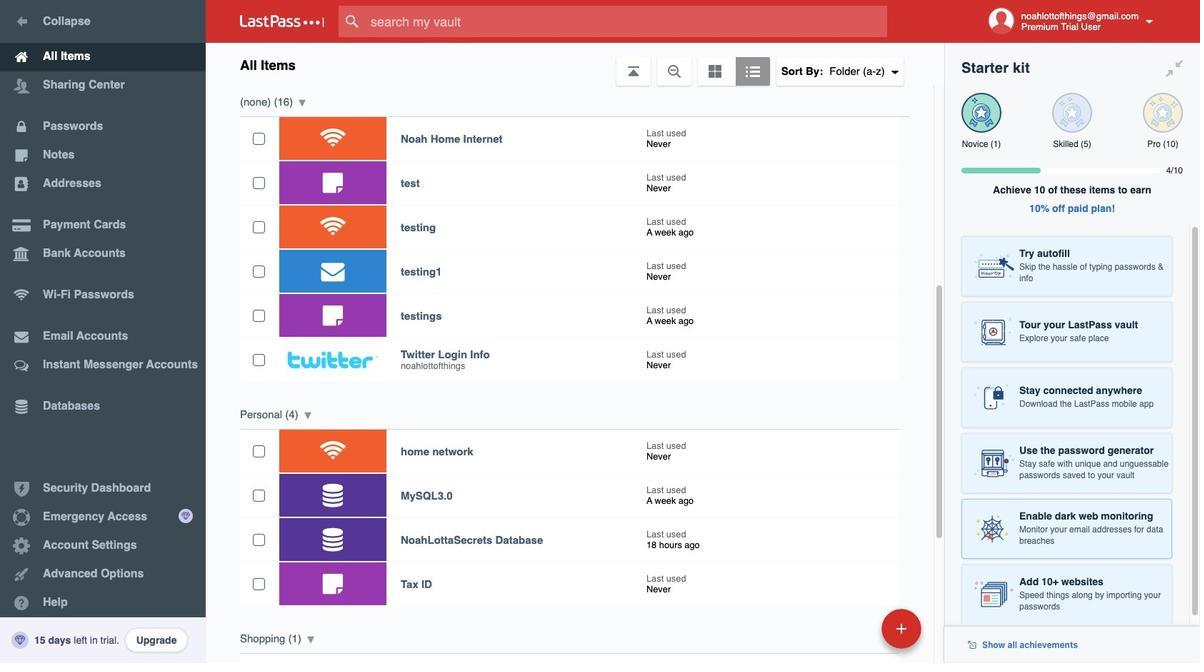 Task type: locate. For each thing, give the bounding box(es) containing it.
Search search field
[[339, 6, 910, 37]]



Task type: describe. For each thing, give the bounding box(es) containing it.
new item element
[[784, 609, 927, 650]]

new item navigation
[[784, 605, 930, 664]]

main navigation navigation
[[0, 0, 206, 664]]

search my vault text field
[[339, 6, 910, 37]]

vault options navigation
[[206, 43, 945, 86]]

lastpass image
[[240, 15, 324, 28]]



